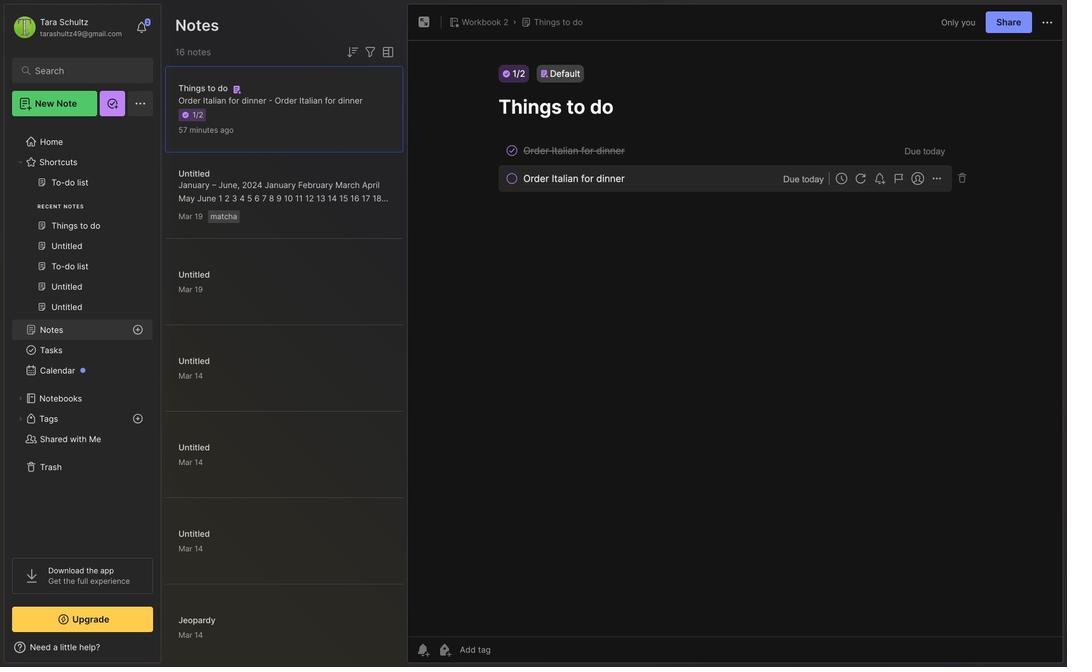 Task type: vqa. For each thing, say whether or not it's contained in the screenshot.
tree
yes



Task type: locate. For each thing, give the bounding box(es) containing it.
None search field
[[35, 63, 136, 78]]

add tag image
[[437, 642, 452, 658]]

click to collapse image
[[160, 644, 170, 659]]

group
[[12, 172, 153, 325]]

Sort options field
[[345, 44, 360, 60]]

Search text field
[[35, 65, 136, 77]]

Account field
[[12, 15, 122, 40]]

tree inside main element
[[4, 124, 161, 547]]

add a reminder image
[[416, 642, 431, 658]]

Add filters field
[[363, 44, 378, 60]]

group inside main element
[[12, 172, 153, 325]]

Note Editor text field
[[408, 40, 1063, 637]]

expand tags image
[[17, 415, 24, 423]]

tree
[[4, 124, 161, 547]]



Task type: describe. For each thing, give the bounding box(es) containing it.
none search field inside main element
[[35, 63, 136, 78]]

more actions image
[[1040, 15, 1056, 30]]

expand note image
[[417, 15, 432, 30]]

main element
[[0, 0, 165, 667]]

note window element
[[407, 4, 1064, 663]]

expand notebooks image
[[17, 395, 24, 402]]

add filters image
[[363, 44, 378, 60]]

More actions field
[[1040, 14, 1056, 30]]

View options field
[[378, 44, 396, 60]]

WHAT'S NEW field
[[4, 637, 161, 658]]



